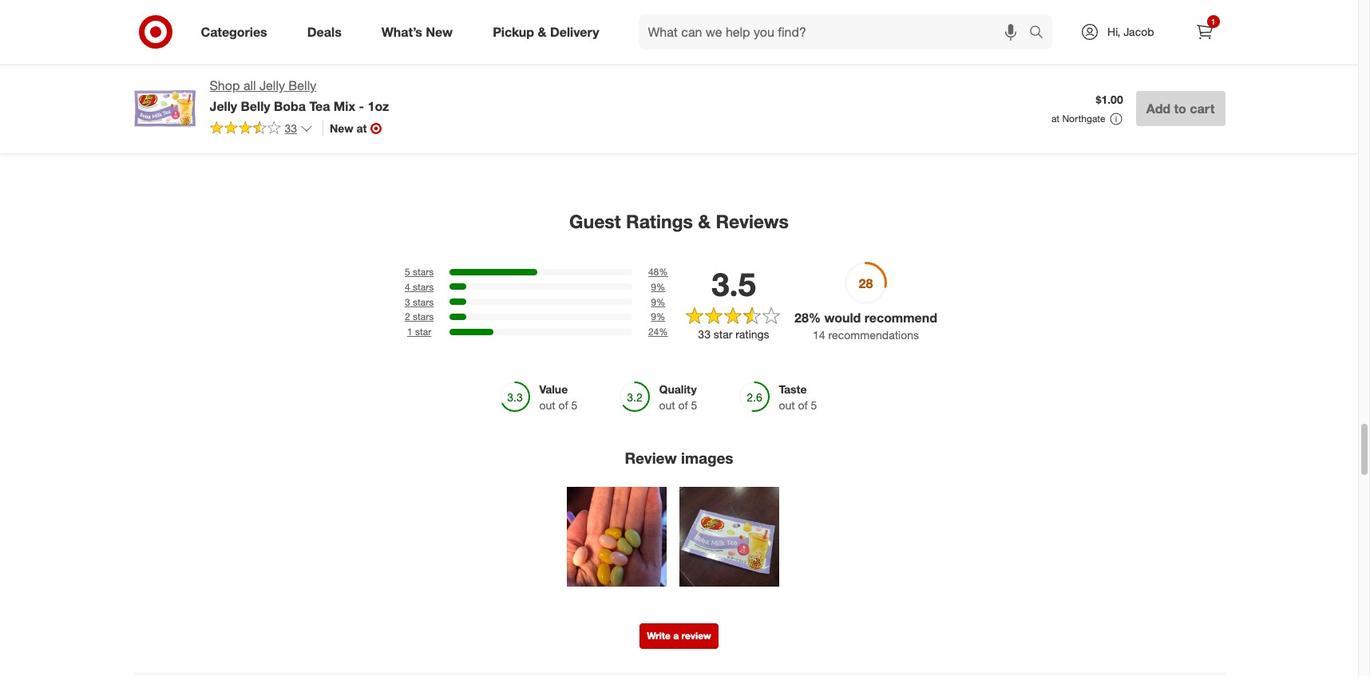 Task type: vqa. For each thing, say whether or not it's contained in the screenshot.
OUT
yes



Task type: locate. For each thing, give the bounding box(es) containing it.
0 horizontal spatial out
[[539, 398, 556, 412]]

collection down ferrero rocher collection chocolate holiday box - 4.6oz image at the right of page
[[873, 45, 923, 58]]

ferrero up assorted on the right of the page
[[957, 45, 993, 58]]

1 vertical spatial belly
[[241, 98, 270, 114]]

0 horizontal spatial $4.49
[[305, 31, 333, 44]]

1 horizontal spatial 1
[[1211, 17, 1216, 26]]

collection inside the ferrero rocher collection assorted chocolates variety pack - 9.1oz
[[1036, 45, 1086, 58]]

would
[[825, 310, 861, 326]]

0 vertical spatial new
[[426, 24, 453, 40]]

recommendations
[[829, 328, 919, 342]]

quality out of 5
[[659, 382, 698, 412]]

rocher up 24ct/10.6oz
[[1159, 45, 1195, 58]]

1 ferrero from the left
[[631, 45, 667, 58]]

chocolate for $5.99 ferrero rocher collection chocolate holiday box - 4.6oz
[[794, 59, 846, 72]]

chocolate inside $4.49 reese's chocolate peanut butter creme nutcrackers holiday candy - 9.2oz
[[517, 45, 569, 58]]

0 vertical spatial belly
[[289, 77, 316, 93]]

14
[[813, 328, 825, 342]]

4 rocher from the left
[[1159, 45, 1195, 58]]

holiday down creme
[[532, 73, 569, 86]]

belly
[[289, 77, 316, 93], [241, 98, 270, 114]]

1 horizontal spatial $4.49
[[468, 31, 496, 44]]

flavored
[[344, 59, 387, 72]]

1 horizontal spatial out
[[659, 398, 675, 412]]

&
[[538, 24, 547, 40], [698, 210, 711, 233]]

new down mix
[[330, 121, 354, 135]]

0 horizontal spatial star
[[415, 326, 431, 338]]

$4.49 inside $4.49 hershey's kisses sugar cookie flavored white crème holiday candy - 9oz
[[305, 31, 333, 44]]

new
[[426, 24, 453, 40], [330, 121, 354, 135]]

review images
[[625, 449, 734, 467]]

1oz
[[368, 98, 389, 114]]

% for 3 stars
[[656, 296, 666, 308]]

9 % for 2 stars
[[651, 311, 666, 323]]

33 right 24 %
[[698, 328, 711, 341]]

2.8oz/4ct
[[143, 73, 189, 86]]

rocher for $12.99
[[1159, 45, 1195, 58]]

belly down all
[[241, 98, 270, 114]]

1 sponsored from the left
[[143, 87, 190, 99]]

1 vertical spatial 33
[[698, 328, 711, 341]]

quality
[[659, 382, 697, 396]]

5 inside taste out of 5
[[811, 398, 817, 412]]

sponsored
[[143, 87, 190, 99], [305, 87, 353, 99]]

box down ferrero rocher collection chocolate holiday box - 4.6oz image at the right of page
[[889, 59, 909, 72]]

$4.49 for $4.49 hershey's kisses sugar cookie flavored white crème holiday candy - 9oz
[[305, 31, 333, 44]]

$2.00
[[631, 31, 659, 44]]

2 stars from the top
[[413, 281, 434, 293]]

write a review
[[647, 630, 711, 642]]

1 vertical spatial &
[[698, 210, 711, 233]]

2 ferrero from the left
[[794, 45, 830, 58]]

stars for 5 stars
[[413, 266, 434, 278]]

1 horizontal spatial seasonal
[[1199, 45, 1245, 58]]

- inside the ferrero rocher collection assorted chocolates variety pack - 9.1oz
[[1022, 73, 1026, 86]]

1 9 % from the top
[[651, 281, 666, 293]]

out inside taste out of 5
[[779, 398, 795, 412]]

stars for 2 stars
[[413, 311, 434, 323]]

2 seasonal from the left
[[1199, 45, 1245, 58]]

9oz
[[305, 87, 323, 100]]

0 vertical spatial candy
[[383, 73, 415, 86]]

1 horizontal spatial of
[[679, 398, 688, 412]]

sponsored down the 2.8oz/4ct on the top of the page
[[143, 87, 190, 99]]

1 $4.49 from the left
[[305, 31, 333, 44]]

5 inside value out of 5
[[572, 398, 578, 412]]

rocher
[[670, 45, 707, 58], [833, 45, 870, 58], [996, 45, 1033, 58], [1159, 45, 1195, 58]]

of inside value out of 5
[[559, 398, 568, 412]]

ferrero rocher seasonal - 3ct/1.3oz image
[[631, 0, 762, 21]]

1 vertical spatial jelly
[[210, 98, 237, 114]]

0 horizontal spatial &
[[538, 24, 547, 40]]

1 horizontal spatial collection
[[1036, 45, 1086, 58]]

1 box from the left
[[889, 59, 909, 72]]

2 of from the left
[[679, 398, 688, 412]]

3 ferrero from the left
[[957, 45, 993, 58]]

1 horizontal spatial candy
[[468, 87, 501, 100]]

- down nutcrackers
[[504, 87, 508, 100]]

new right what's
[[426, 24, 453, 40]]

& inside "link"
[[538, 24, 547, 40]]

write a review button
[[640, 623, 719, 649]]

4 ferrero from the left
[[1120, 45, 1156, 58]]

$4.49 inside $4.49 reese's chocolate peanut butter creme nutcrackers holiday candy - 9.2oz
[[468, 31, 496, 44]]

2 9 % from the top
[[651, 296, 666, 308]]

add
[[1147, 101, 1171, 117]]

2 9 from the top
[[651, 296, 656, 308]]

5 stars
[[405, 266, 434, 278]]

creme
[[541, 59, 574, 72]]

& right ratings
[[698, 210, 711, 233]]

candy down nutcrackers
[[468, 87, 501, 100]]

out down quality at the bottom
[[659, 398, 675, 412]]

chocolate up the 2.8oz/4ct on the top of the page
[[143, 59, 194, 72]]

%
[[659, 266, 668, 278], [656, 281, 666, 293], [656, 296, 666, 308], [809, 310, 821, 326], [656, 311, 666, 323], [659, 326, 668, 338]]

1 horizontal spatial sponsored
[[305, 87, 353, 99]]

new inside what's new link
[[426, 24, 453, 40]]

of down quality at the bottom
[[679, 398, 688, 412]]

- inside $4.49 hershey's kisses sugar cookie flavored white crème holiday candy - 9oz
[[418, 73, 423, 86]]

3.5
[[712, 265, 756, 304]]

0 horizontal spatial 1
[[407, 326, 413, 338]]

of inside taste out of 5
[[798, 398, 808, 412]]

holiday inside $4.49 hershey's kisses sugar cookie flavored white crème holiday candy - 9oz
[[342, 73, 380, 86]]

1 horizontal spatial star
[[714, 328, 733, 341]]

2 horizontal spatial of
[[798, 398, 808, 412]]

of down value
[[559, 398, 568, 412]]

peanut
[[468, 59, 503, 72]]

33 down the boba
[[285, 121, 297, 135]]

1 horizontal spatial 33
[[698, 328, 711, 341]]

3 9 % from the top
[[651, 311, 666, 323]]

0 horizontal spatial new
[[330, 121, 354, 135]]

9 for 4 stars
[[651, 281, 656, 293]]

out inside value out of 5
[[539, 398, 556, 412]]

chocolate inside $5.99 ferrero rocher collection chocolate holiday box - 4.6oz
[[794, 59, 846, 72]]

search
[[1022, 25, 1061, 41]]

ferrero for $5.99
[[794, 45, 830, 58]]

0 horizontal spatial candy
[[383, 73, 415, 86]]

- up all
[[249, 59, 253, 72]]

0 horizontal spatial box
[[889, 59, 909, 72]]

ratings
[[626, 210, 693, 233]]

seasonal down ferrero rocher seasonal - 3ct/1.3oz image
[[710, 45, 756, 58]]

1 stars from the top
[[413, 266, 434, 278]]

collection
[[873, 45, 923, 58], [1036, 45, 1086, 58]]

% for 4 stars
[[656, 281, 666, 293]]

& right pickup
[[538, 24, 547, 40]]

multipack
[[197, 59, 246, 72]]

stars up 4 stars on the top
[[413, 266, 434, 278]]

rocher up 3ct/1.3oz
[[670, 45, 707, 58]]

write
[[647, 630, 671, 642]]

box inside $12.99 ferrero rocher seasonal box - 24ct/10.6oz
[[1120, 59, 1140, 72]]

ratings
[[736, 328, 770, 341]]

ferrero down $2.00
[[631, 45, 667, 58]]

0 horizontal spatial at
[[357, 121, 367, 135]]

out inside quality out of 5
[[659, 398, 675, 412]]

0 vertical spatial jelly
[[260, 77, 285, 93]]

rocher up chocolates
[[996, 45, 1033, 58]]

1 vertical spatial candy
[[468, 87, 501, 100]]

0 vertical spatial 33
[[285, 121, 297, 135]]

stars up 1 star
[[413, 311, 434, 323]]

2 rocher from the left
[[833, 45, 870, 58]]

guest ratings & reviews
[[569, 210, 789, 233]]

seasonal for ferrero rocher seasonal - 3ct/1.3oz
[[710, 45, 756, 58]]

sponsored down crème
[[305, 87, 353, 99]]

shop all jelly belly jelly belly boba tea mix - 1oz
[[210, 77, 389, 114]]

chocolate up creme
[[517, 45, 569, 58]]

value
[[539, 382, 568, 396]]

rocher inside $2.00 ferrero rocher seasonal - 3ct/1.3oz
[[670, 45, 707, 58]]

review
[[682, 630, 711, 642]]

chocolate up 4.6oz
[[794, 59, 846, 72]]

a
[[673, 630, 679, 642]]

out down value
[[539, 398, 556, 412]]

1 seasonal from the left
[[710, 45, 756, 58]]

1 rocher from the left
[[670, 45, 707, 58]]

1 collection from the left
[[873, 45, 923, 58]]

0 horizontal spatial of
[[559, 398, 568, 412]]

2 out from the left
[[659, 398, 675, 412]]

2 horizontal spatial out
[[779, 398, 795, 412]]

$4.49
[[305, 31, 333, 44], [468, 31, 496, 44]]

candy down white
[[383, 73, 415, 86]]

4 stars from the top
[[413, 311, 434, 323]]

jelly
[[260, 77, 285, 93], [210, 98, 237, 114]]

stars down 5 stars
[[413, 281, 434, 293]]

3 stars from the top
[[413, 296, 434, 308]]

5 for taste out of 5
[[811, 398, 817, 412]]

ferrero rocher collection assorted chocolates variety pack - 9.1oz image
[[957, 0, 1088, 21]]

5 for value out of 5
[[572, 398, 578, 412]]

0 horizontal spatial sponsored
[[143, 87, 190, 99]]

2 $4.49 from the left
[[468, 31, 496, 44]]

of down taste
[[798, 398, 808, 412]]

- left assorted on the right of the page
[[912, 59, 916, 72]]

$4.49 up the reese's
[[468, 31, 496, 44]]

1 out from the left
[[539, 398, 556, 412]]

mix
[[334, 98, 355, 114]]

1 horizontal spatial chocolate
[[517, 45, 569, 58]]

reese's
[[468, 45, 514, 58]]

tea
[[309, 98, 330, 114]]

- inside $6.49 kinder joy holiday chocolate multipack - 2.8oz/4ct sponsored
[[249, 59, 253, 72]]

0 vertical spatial &
[[538, 24, 547, 40]]

of
[[559, 398, 568, 412], [679, 398, 688, 412], [798, 398, 808, 412]]

seasonal inside $2.00 ferrero rocher seasonal - 3ct/1.3oz
[[710, 45, 756, 58]]

$12.99
[[1120, 31, 1154, 44]]

star down 2 stars
[[415, 326, 431, 338]]

candy inside $4.49 hershey's kisses sugar cookie flavored white crème holiday candy - 9oz
[[383, 73, 415, 86]]

0 vertical spatial 9 %
[[651, 281, 666, 293]]

9.1oz
[[1029, 73, 1056, 86]]

holiday down flavored
[[342, 73, 380, 86]]

33 for 33
[[285, 121, 297, 135]]

3 out from the left
[[779, 398, 795, 412]]

- left 1oz
[[359, 98, 364, 114]]

24 %
[[648, 326, 668, 338]]

ferrero down $5.99
[[794, 45, 830, 58]]

- inside shop all jelly belly jelly belly boba tea mix - 1oz
[[359, 98, 364, 114]]

seasonal inside $12.99 ferrero rocher seasonal box - 24ct/10.6oz
[[1199, 45, 1245, 58]]

rocher down ferrero rocher collection chocolate holiday box - 4.6oz image at the right of page
[[833, 45, 870, 58]]

33 for 33 star ratings
[[698, 328, 711, 341]]

seasonal up 24ct/10.6oz
[[1199, 45, 1245, 58]]

3 rocher from the left
[[996, 45, 1033, 58]]

ferrero inside $2.00 ferrero rocher seasonal - 3ct/1.3oz
[[631, 45, 667, 58]]

rocher inside $5.99 ferrero rocher collection chocolate holiday box - 4.6oz
[[833, 45, 870, 58]]

stars up 2 stars
[[413, 296, 434, 308]]

2 vertical spatial 9 %
[[651, 311, 666, 323]]

ferrero rocher collection chocolate holiday box - 4.6oz image
[[794, 0, 925, 21]]

0 horizontal spatial collection
[[873, 45, 923, 58]]

out
[[539, 398, 556, 412], [659, 398, 675, 412], [779, 398, 795, 412]]

star
[[415, 326, 431, 338], [714, 328, 733, 341]]

2 vertical spatial 9
[[651, 311, 656, 323]]

of inside quality out of 5
[[679, 398, 688, 412]]

- down chocolates
[[1022, 73, 1026, 86]]

5 inside quality out of 5
[[691, 398, 698, 412]]

at northgate
[[1052, 113, 1106, 125]]

shop
[[210, 77, 240, 93]]

0 horizontal spatial chocolate
[[143, 59, 194, 72]]

- left 3ct/1.3oz
[[631, 59, 636, 72]]

holiday up multipack at the left of the page
[[199, 45, 236, 58]]

1 vertical spatial 1
[[407, 326, 413, 338]]

9 for 2 stars
[[651, 311, 656, 323]]

star left ratings
[[714, 328, 733, 341]]

0 horizontal spatial 33
[[285, 121, 297, 135]]

categories
[[201, 24, 267, 40]]

out down taste
[[779, 398, 795, 412]]

of for value
[[559, 398, 568, 412]]

1 9 from the top
[[651, 281, 656, 293]]

stars for 4 stars
[[413, 281, 434, 293]]

0 horizontal spatial seasonal
[[710, 45, 756, 58]]

1 horizontal spatial jelly
[[260, 77, 285, 93]]

- down white
[[418, 73, 423, 86]]

stars
[[413, 266, 434, 278], [413, 281, 434, 293], [413, 296, 434, 308], [413, 311, 434, 323]]

2 horizontal spatial chocolate
[[794, 59, 846, 72]]

kinder
[[143, 45, 175, 58]]

3
[[405, 296, 410, 308]]

5
[[405, 266, 410, 278], [572, 398, 578, 412], [691, 398, 698, 412], [811, 398, 817, 412]]

box down $12.99 on the top of the page
[[1120, 59, 1140, 72]]

rocher inside $12.99 ferrero rocher seasonal box - 24ct/10.6oz
[[1159, 45, 1195, 58]]

2 box from the left
[[1120, 59, 1140, 72]]

belly up the boba
[[289, 77, 316, 93]]

1 horizontal spatial box
[[1120, 59, 1140, 72]]

1 horizontal spatial &
[[698, 210, 711, 233]]

ferrero rocher collection assorted chocolates variety pack - 9.1oz link
[[957, 0, 1088, 99]]

out for value out of 5
[[539, 398, 556, 412]]

jelly right all
[[260, 77, 285, 93]]

ferrero
[[631, 45, 667, 58], [794, 45, 830, 58], [957, 45, 993, 58], [1120, 45, 1156, 58]]

collection down 'search'
[[1036, 45, 1086, 58]]

33
[[285, 121, 297, 135], [698, 328, 711, 341]]

holiday
[[199, 45, 236, 58], [849, 59, 886, 72], [342, 73, 380, 86], [532, 73, 569, 86]]

3 9 from the top
[[651, 311, 656, 323]]

9
[[651, 281, 656, 293], [651, 296, 656, 308], [651, 311, 656, 323]]

$12.99 ferrero rocher seasonal box - 24ct/10.6oz
[[1120, 31, 1245, 72]]

$2.00 ferrero rocher seasonal - 3ct/1.3oz
[[631, 31, 756, 72]]

rocher for $5.99
[[833, 45, 870, 58]]

holiday inside $6.49 kinder joy holiday chocolate multipack - 2.8oz/4ct sponsored
[[199, 45, 236, 58]]

$4.49 up hershey's
[[305, 31, 333, 44]]

1 of from the left
[[559, 398, 568, 412]]

2 collection from the left
[[1036, 45, 1086, 58]]

ferrero inside $12.99 ferrero rocher seasonal box - 24ct/10.6oz
[[1120, 45, 1156, 58]]

% for 1 star
[[659, 326, 668, 338]]

1 up $12.99 ferrero rocher seasonal box - 24ct/10.6oz
[[1211, 17, 1216, 26]]

0 vertical spatial 1
[[1211, 17, 1216, 26]]

star for 33
[[714, 328, 733, 341]]

out for taste out of 5
[[779, 398, 795, 412]]

ferrero for $12.99
[[1120, 45, 1156, 58]]

chocolate inside $6.49 kinder joy holiday chocolate multipack - 2.8oz/4ct sponsored
[[143, 59, 194, 72]]

sponsored inside $6.49 kinder joy holiday chocolate multipack - 2.8oz/4ct sponsored
[[143, 87, 190, 99]]

1 vertical spatial 9
[[651, 296, 656, 308]]

$4.49 reese's chocolate peanut butter creme nutcrackers holiday candy - 9.2oz
[[468, 31, 574, 100]]

ferrero down $12.99 on the top of the page
[[1120, 45, 1156, 58]]

ferrero inside $5.99 ferrero rocher collection chocolate holiday box - 4.6oz
[[794, 45, 830, 58]]

ferrero inside the ferrero rocher collection assorted chocolates variety pack - 9.1oz
[[957, 45, 993, 58]]

seasonal for ferrero rocher seasonal box - 24ct/10.6oz
[[1199, 45, 1245, 58]]

0 horizontal spatial jelly
[[210, 98, 237, 114]]

holiday down what can we help you find? suggestions appear below search box
[[849, 59, 886, 72]]

what's new
[[382, 24, 453, 40]]

- down $12.99 on the top of the page
[[1143, 59, 1147, 72]]

1 vertical spatial 9 %
[[651, 296, 666, 308]]

5 for quality out of 5
[[691, 398, 698, 412]]

3 of from the left
[[798, 398, 808, 412]]

jelly down 'shop'
[[210, 98, 237, 114]]

stars for 3 stars
[[413, 296, 434, 308]]

0 vertical spatial 9
[[651, 281, 656, 293]]

chocolate
[[517, 45, 569, 58], [143, 59, 194, 72], [794, 59, 846, 72]]

1 horizontal spatial new
[[426, 24, 453, 40]]

1 down the 2
[[407, 326, 413, 338]]



Task type: describe. For each thing, give the bounding box(es) containing it.
variety
[[957, 73, 991, 86]]

pickup & delivery link
[[479, 14, 619, 50]]

star for 1
[[415, 326, 431, 338]]

reviews
[[716, 210, 789, 233]]

1 link
[[1187, 14, 1222, 50]]

% inside 28 % would recommend 14 recommendations
[[809, 310, 821, 326]]

delivery
[[550, 24, 599, 40]]

- inside $2.00 ferrero rocher seasonal - 3ct/1.3oz
[[631, 59, 636, 72]]

9.2oz
[[511, 87, 539, 100]]

33 star ratings
[[698, 328, 770, 341]]

9 for 3 stars
[[651, 296, 656, 308]]

hi, jacob
[[1108, 25, 1154, 38]]

% for 2 stars
[[656, 311, 666, 323]]

search button
[[1022, 14, 1061, 53]]

to
[[1174, 101, 1187, 117]]

% for 5 stars
[[659, 266, 668, 278]]

images
[[681, 449, 734, 467]]

categories link
[[187, 14, 287, 50]]

1 vertical spatial new
[[330, 121, 354, 135]]

$5.99
[[794, 31, 821, 44]]

of for quality
[[679, 398, 688, 412]]

kinder joy holiday chocolate multipack - 2.8oz/4ct image
[[143, 0, 274, 21]]

- inside $4.49 reese's chocolate peanut butter creme nutcrackers holiday candy - 9.2oz
[[504, 87, 508, 100]]

cookie
[[305, 59, 341, 72]]

9 % for 3 stars
[[651, 296, 666, 308]]

1 for 1
[[1211, 17, 1216, 26]]

assorted
[[957, 59, 1003, 72]]

ferrero for $2.00
[[631, 45, 667, 58]]

guest
[[569, 210, 621, 233]]

hi,
[[1108, 25, 1121, 38]]

all
[[243, 77, 256, 93]]

28 % would recommend 14 recommendations
[[795, 310, 938, 342]]

$5.99 ferrero rocher collection chocolate holiday box - 4.6oz
[[794, 31, 923, 86]]

1 for 1 star
[[407, 326, 413, 338]]

$6.49
[[143, 31, 170, 44]]

$1.00
[[1096, 93, 1123, 106]]

4.6oz
[[794, 73, 821, 86]]

cart
[[1190, 101, 1215, 117]]

recommend
[[865, 310, 938, 326]]

$4.49 for $4.49 reese's chocolate peanut butter creme nutcrackers holiday candy - 9.2oz
[[468, 31, 496, 44]]

add to cart button
[[1136, 91, 1226, 126]]

33 link
[[210, 120, 313, 139]]

sugar
[[394, 45, 424, 58]]

pack
[[994, 73, 1019, 86]]

- inside $5.99 ferrero rocher collection chocolate holiday box - 4.6oz
[[912, 59, 916, 72]]

9 % for 4 stars
[[651, 281, 666, 293]]

1 horizontal spatial belly
[[289, 77, 316, 93]]

guest review image 1 of 2, zoom in image
[[567, 487, 666, 587]]

new at
[[330, 121, 367, 135]]

What can we help you find? suggestions appear below search field
[[639, 14, 1033, 50]]

chocolates
[[1006, 59, 1063, 72]]

jacob
[[1124, 25, 1154, 38]]

2 stars
[[405, 311, 434, 323]]

2
[[405, 311, 410, 323]]

2 sponsored from the left
[[305, 87, 353, 99]]

boba
[[274, 98, 306, 114]]

3 stars
[[405, 296, 434, 308]]

crème
[[305, 73, 339, 86]]

holiday inside $5.99 ferrero rocher collection chocolate holiday box - 4.6oz
[[849, 59, 886, 72]]

$6.49 kinder joy holiday chocolate multipack - 2.8oz/4ct sponsored
[[143, 31, 253, 99]]

image of jelly belly boba tea mix - 1oz image
[[133, 77, 197, 141]]

28
[[795, 310, 809, 326]]

$4.49 hershey's kisses sugar cookie flavored white crème holiday candy - 9oz
[[305, 31, 424, 100]]

collection inside $5.99 ferrero rocher collection chocolate holiday box - 4.6oz
[[873, 45, 923, 58]]

rocher for $2.00
[[670, 45, 707, 58]]

joy
[[178, 45, 196, 58]]

guest review image 2 of 2, zoom in image
[[679, 487, 779, 587]]

4
[[405, 281, 410, 293]]

4 stars
[[405, 281, 434, 293]]

kisses
[[359, 45, 391, 58]]

candy inside $4.49 reese's chocolate peanut butter creme nutcrackers holiday candy - 9.2oz
[[468, 87, 501, 100]]

butter
[[507, 59, 537, 72]]

add to cart
[[1147, 101, 1215, 117]]

rocher inside the ferrero rocher collection assorted chocolates variety pack - 9.1oz
[[996, 45, 1033, 58]]

deals link
[[294, 14, 362, 50]]

what's new link
[[368, 14, 473, 50]]

24
[[648, 326, 659, 338]]

deals
[[307, 24, 342, 40]]

review
[[625, 449, 677, 467]]

taste out of 5
[[779, 382, 817, 412]]

- inside $12.99 ferrero rocher seasonal box - 24ct/10.6oz
[[1143, 59, 1147, 72]]

3ct/1.3oz
[[639, 59, 685, 72]]

24ct/10.6oz
[[1150, 59, 1209, 72]]

holiday inside $4.49 reese's chocolate peanut butter creme nutcrackers holiday candy - 9.2oz
[[532, 73, 569, 86]]

white
[[390, 59, 419, 72]]

0 horizontal spatial belly
[[241, 98, 270, 114]]

what's
[[382, 24, 422, 40]]

chocolate for $6.49 kinder joy holiday chocolate multipack - 2.8oz/4ct sponsored
[[143, 59, 194, 72]]

hershey's
[[305, 45, 355, 58]]

nutcrackers
[[468, 73, 529, 86]]

1 horizontal spatial at
[[1052, 113, 1060, 125]]

48 %
[[648, 266, 668, 278]]

48
[[648, 266, 659, 278]]

ferrero rocher collection assorted chocolates variety pack - 9.1oz
[[957, 45, 1086, 86]]

1 star
[[407, 326, 431, 338]]

out for quality out of 5
[[659, 398, 675, 412]]

value out of 5
[[539, 382, 578, 412]]

box inside $5.99 ferrero rocher collection chocolate holiday box - 4.6oz
[[889, 59, 909, 72]]

ferrero rocher seasonal box - 24ct/10.6oz image
[[1120, 0, 1251, 21]]

of for taste
[[798, 398, 808, 412]]

pickup
[[493, 24, 534, 40]]



